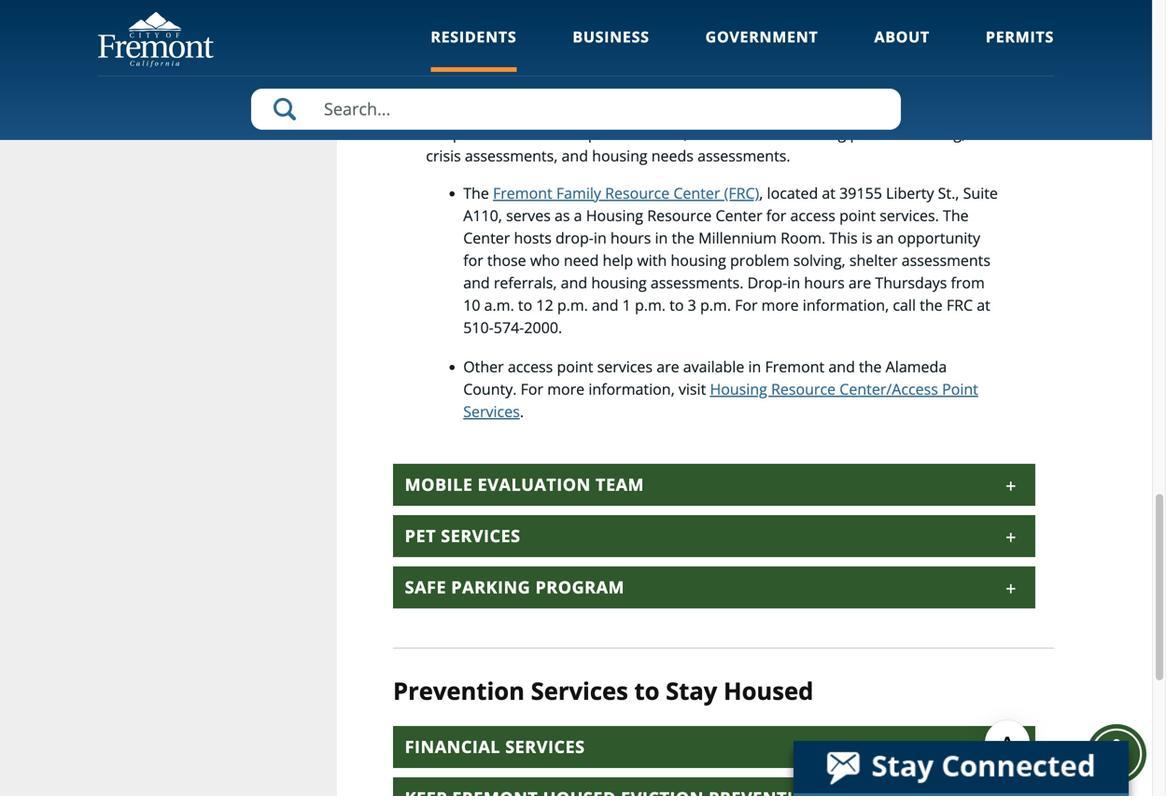 Task type: describe. For each thing, give the bounding box(es) containing it.
of
[[521, 123, 535, 144]]

entry
[[807, 101, 843, 121]]

suite
[[963, 183, 998, 203]]

,
[[759, 183, 763, 203]]

(frc)
[[724, 183, 759, 203]]

fremont family resource center (frc) link
[[493, 183, 759, 203]]

drop-
[[556, 228, 594, 248]]

youth
[[127, 123, 169, 142]]

information, inside other access point services are available in fremont and the alameda county. for more information, visit
[[589, 379, 675, 399]]

more inside other access point services are available in fremont and the alameda county. for more information, visit
[[547, 379, 585, 399]]

safe parking program
[[405, 576, 625, 599]]

problem inside through the provision of access point services, which include housing problem solving, crisis assessments, and housing needs assessments.
[[850, 123, 910, 144]]

1 vertical spatial center
[[716, 206, 762, 226]]

business link
[[573, 27, 650, 72]]

0 vertical spatial center
[[674, 183, 720, 203]]

thursdays
[[875, 273, 947, 293]]

and up 10
[[463, 273, 490, 293]]

county. inside other access point services are available in fremont and the alameda county. for more information, visit
[[463, 379, 517, 399]]

for inside other access point services are available in fremont and the alameda county. for more information, visit
[[521, 379, 543, 399]]

drop-
[[747, 273, 787, 293]]

0 horizontal spatial fremont
[[493, 183, 552, 203]]

permits link
[[986, 27, 1054, 72]]

referrals,
[[494, 273, 557, 293]]

safe
[[405, 576, 446, 599]]

3 p.m. from the left
[[700, 295, 731, 315]]

pet
[[405, 525, 436, 548]]

solving, inside through the provision of access point services, which include housing problem solving, crisis assessments, and housing needs assessments.
[[913, 123, 966, 144]]

from
[[951, 273, 985, 293]]

financial services
[[405, 736, 585, 759]]

services inside access point services coordinated entry system
[[523, 79, 583, 99]]

business
[[573, 27, 650, 47]]

fremont inside other access point services are available in fremont and the alameda county. for more information, visit
[[765, 357, 825, 377]]

housed
[[724, 675, 814, 707]]

services inside if you are experiencing homelessness, the city offers the following services in partnership with alameda county.
[[890, 19, 945, 39]]

services,
[[628, 123, 688, 144]]

510-
[[463, 318, 494, 338]]

housing inside , located at 39155 liberty st., suite a110, serves as a housing resource center for access point services. the center hosts drop-in hours in the millennium room. this is an opportunity for those who need help with housing problem solving, shelter assessments and referrals, and housing assessments. drop-in hours are thursdays from 10 a.m. to 12 p.m. and 1 p.m. to 3 p.m. for more information, call the frc at 510-574-2000.
[[586, 206, 643, 226]]

if
[[426, 19, 435, 39]]

about link
[[874, 27, 930, 72]]

through
[[920, 101, 976, 121]]

a.m.
[[484, 295, 514, 315]]

those
[[487, 250, 526, 271]]

2000.
[[524, 318, 562, 338]]

problem inside , located at 39155 liberty st., suite a110, serves as a housing resource center for access point services. the center hosts drop-in hours in the millennium room. this is an opportunity for those who need help with housing problem solving, shelter assessments and referrals, and housing assessments. drop-in hours are thursdays from 10 a.m. to 12 p.m. and 1 p.m. to 3 p.m. for more information, call the frc at 510-574-2000.
[[730, 250, 790, 271]]

housing resource center/access point services
[[463, 379, 978, 422]]

this
[[829, 228, 858, 248]]

housing up fremont family resource center (frc) link
[[592, 146, 648, 166]]

point inside housing resource center/access point services
[[942, 379, 978, 399]]

for inside , located at 39155 liberty st., suite a110, serves as a housing resource center for access point services. the center hosts drop-in hours in the millennium room. this is an opportunity for those who need help with housing problem solving, shelter assessments and referrals, and housing assessments. drop-in hours are thursdays from 10 a.m. to 12 p.m. and 1 p.m. to 3 p.m. for more information, call the frc at 510-574-2000.
[[735, 295, 758, 315]]

12
[[536, 295, 553, 315]]

include
[[736, 123, 787, 144]]

liberty
[[886, 183, 934, 203]]

10
[[463, 295, 480, 315]]

housing down help
[[591, 273, 647, 293]]

hosts
[[514, 228, 552, 248]]

assessments
[[902, 250, 991, 271]]

other access point services are available in fremont and the alameda county. for more information, visit
[[463, 357, 947, 399]]

housing down coordinated entry system link
[[791, 123, 846, 144]]

access inside other access point services are available in fremont and the alameda county. for more information, visit
[[508, 357, 553, 377]]

about
[[874, 27, 930, 47]]

youth link
[[98, 115, 337, 152]]

in inside other access point services are available in fremont and the alameda county. for more information, visit
[[748, 357, 761, 377]]

the left millennium
[[672, 228, 695, 248]]

city
[[722, 19, 748, 39]]

in inside if you are experiencing homelessness, the city offers the following services in partnership with alameda county.
[[949, 19, 962, 39]]

alameda inside if you are experiencing homelessness, the city offers the following services in partnership with alameda county.
[[545, 41, 606, 61]]

services inside housing resource center/access point services
[[463, 402, 520, 422]]

with inside , located at 39155 liberty st., suite a110, serves as a housing resource center for access point services. the center hosts drop-in hours in the millennium room. this is an opportunity for those who need help with housing problem solving, shelter assessments and referrals, and housing assessments. drop-in hours are thursdays from 10 a.m. to 12 p.m. and 1 p.m. to 3 p.m. for more information, call the frc at 510-574-2000.
[[637, 250, 667, 271]]

0 horizontal spatial at
[[822, 183, 836, 203]]

other
[[463, 357, 504, 377]]

solving, inside , located at 39155 liberty st., suite a110, serves as a housing resource center for access point services. the center hosts drop-in hours in the millennium room. this is an opportunity for those who need help with housing problem solving, shelter assessments and referrals, and housing assessments. drop-in hours are thursdays from 10 a.m. to 12 p.m. and 1 p.m. to 3 p.m. for more information, call the frc at 510-574-2000.
[[793, 250, 846, 271]]

1 horizontal spatial for
[[766, 206, 786, 226]]

2 horizontal spatial to
[[670, 295, 684, 315]]

who
[[530, 250, 560, 271]]

family
[[556, 183, 601, 203]]

mobile
[[405, 474, 473, 496]]

program
[[535, 576, 625, 599]]

more inside , located at 39155 liberty st., suite a110, serves as a housing resource center for access point services. the center hosts drop-in hours in the millennium room. this is an opportunity for those who need help with housing problem solving, shelter assessments and referrals, and housing assessments. drop-in hours are thursdays from 10 a.m. to 12 p.m. and 1 p.m. to 3 p.m. for more information, call the frc at 510-574-2000.
[[762, 295, 799, 315]]

housing inside housing resource center/access point services
[[710, 379, 767, 399]]

offers
[[751, 19, 792, 39]]

is
[[862, 228, 873, 248]]

39155
[[840, 183, 882, 203]]

1 p.m. from the left
[[557, 295, 588, 315]]

and inside through the provision of access point services, which include housing problem solving, crisis assessments, and housing needs assessments.
[[562, 146, 588, 166]]

permits
[[986, 27, 1054, 47]]

are inside other access point services are available in fremont and the alameda county. for more information, visit
[[657, 357, 679, 377]]

access
[[426, 79, 475, 99]]

room.
[[781, 228, 826, 248]]

in down fremont family resource center (frc) link
[[655, 228, 668, 248]]

Search text field
[[251, 89, 901, 130]]

services inside other access point services are available in fremont and the alameda county. for more information, visit
[[597, 357, 653, 377]]

prevention
[[393, 675, 525, 707]]

parking
[[451, 576, 531, 599]]

housing down millennium
[[671, 250, 726, 271]]

evaluation
[[478, 474, 591, 496]]

the inside , located at 39155 liberty st., suite a110, serves as a housing resource center for access point services. the center hosts drop-in hours in the millennium room. this is an opportunity for those who need help with housing problem solving, shelter assessments and referrals, and housing assessments. drop-in hours are thursdays from 10 a.m. to 12 p.m. and 1 p.m. to 3 p.m. for more information, call the frc at 510-574-2000.
[[943, 206, 969, 226]]

services.
[[880, 206, 939, 226]]

assessments. inside , located at 39155 liberty st., suite a110, serves as a housing resource center for access point services. the center hosts drop-in hours in the millennium room. this is an opportunity for those who need help with housing problem solving, shelter assessments and referrals, and housing assessments. drop-in hours are thursdays from 10 a.m. to 12 p.m. and 1 p.m. to 3 p.m. for more information, call the frc at 510-574-2000.
[[651, 273, 744, 293]]

stay connected image
[[794, 741, 1127, 794]]

services up parking
[[441, 525, 521, 548]]

as
[[555, 206, 570, 226]]

the inside other access point services are available in fremont and the alameda county. for more information, visit
[[859, 357, 882, 377]]

stay
[[666, 675, 717, 707]]

financial
[[405, 736, 500, 759]]

0 horizontal spatial the
[[463, 183, 489, 203]]

are inside if you are experiencing homelessness, the city offers the following services in partnership with alameda county.
[[469, 19, 491, 39]]

and down need
[[561, 273, 587, 293]]

help
[[603, 250, 633, 271]]

1
[[622, 295, 631, 315]]

in down room.
[[787, 273, 800, 293]]

and left 1
[[592, 295, 619, 315]]

in up help
[[594, 228, 607, 248]]

3
[[688, 295, 696, 315]]

following
[[823, 19, 886, 39]]

residents link
[[431, 27, 517, 72]]

needs
[[651, 146, 694, 166]]

1 vertical spatial for
[[463, 250, 483, 271]]

shelter
[[850, 250, 898, 271]]

point inside through the provision of access point services, which include housing problem solving, crisis assessments, and housing needs assessments.
[[588, 123, 625, 144]]



Task type: locate. For each thing, give the bounding box(es) containing it.
alameda up center/access
[[886, 357, 947, 377]]

access
[[539, 123, 584, 144], [790, 206, 836, 226], [508, 357, 553, 377]]

prevention services to stay housed
[[393, 675, 814, 707]]

fremont up a110, serves
[[493, 183, 552, 203]]

1 vertical spatial fremont
[[765, 357, 825, 377]]

services down 1
[[597, 357, 653, 377]]

homelessness,
[[588, 19, 691, 39]]

resource
[[605, 183, 670, 203], [647, 206, 712, 226], [771, 379, 836, 399]]

0 horizontal spatial information,
[[589, 379, 675, 399]]

0 vertical spatial access
[[539, 123, 584, 144]]

1 vertical spatial more
[[547, 379, 585, 399]]

0 vertical spatial solving,
[[913, 123, 966, 144]]

0 vertical spatial point
[[479, 79, 519, 99]]

the down st.,
[[943, 206, 969, 226]]

1 horizontal spatial fremont
[[765, 357, 825, 377]]

1 vertical spatial solving,
[[793, 250, 846, 271]]

fremont
[[493, 183, 552, 203], [765, 357, 825, 377]]

2 horizontal spatial are
[[849, 273, 871, 293]]

.
[[520, 402, 524, 422]]

1 horizontal spatial with
[[637, 250, 667, 271]]

1 vertical spatial services
[[597, 357, 653, 377]]

1 horizontal spatial services
[[890, 19, 945, 39]]

1 horizontal spatial p.m.
[[635, 295, 666, 315]]

0 horizontal spatial p.m.
[[557, 295, 588, 315]]

0 horizontal spatial with
[[512, 41, 541, 61]]

assessments. inside through the provision of access point services, which include housing problem solving, crisis assessments, and housing needs assessments.
[[698, 146, 790, 166]]

574-
[[494, 318, 524, 338]]

to left 'stay'
[[634, 675, 660, 707]]

0 vertical spatial the
[[463, 183, 489, 203]]

assessments.
[[698, 146, 790, 166], [651, 273, 744, 293]]

if you are experiencing homelessness, the city offers the following services in partnership with alameda county.
[[426, 19, 962, 61]]

1 horizontal spatial county.
[[610, 41, 664, 61]]

point inside , located at 39155 liberty st., suite a110, serves as a housing resource center for access point services. the center hosts drop-in hours in the millennium room. this is an opportunity for those who need help with housing problem solving, shelter assessments and referrals, and housing assessments. drop-in hours are thursdays from 10 a.m. to 12 p.m. and 1 p.m. to 3 p.m. for more information, call the frc at 510-574-2000.
[[839, 206, 876, 226]]

point down residents link
[[479, 79, 519, 99]]

an
[[876, 228, 894, 248]]

services
[[890, 19, 945, 39], [597, 357, 653, 377]]

0 vertical spatial fremont
[[493, 183, 552, 203]]

0 vertical spatial problem
[[850, 123, 910, 144]]

information, down shelter
[[803, 295, 889, 315]]

1 horizontal spatial problem
[[850, 123, 910, 144]]

residents
[[431, 27, 517, 47]]

0 horizontal spatial more
[[547, 379, 585, 399]]

millennium
[[699, 228, 777, 248]]

1 vertical spatial for
[[521, 379, 543, 399]]

and inside other access point services are available in fremont and the alameda county. for more information, visit
[[829, 357, 855, 377]]

0 horizontal spatial point
[[479, 79, 519, 99]]

county. down "homelessness,"
[[610, 41, 664, 61]]

2 vertical spatial resource
[[771, 379, 836, 399]]

1 horizontal spatial point
[[942, 379, 978, 399]]

resource down needs
[[605, 183, 670, 203]]

0 vertical spatial at
[[822, 183, 836, 203]]

in right about
[[949, 19, 962, 39]]

alameda inside other access point services are available in fremont and the alameda county. for more information, visit
[[886, 357, 947, 377]]

services
[[523, 79, 583, 99], [463, 402, 520, 422], [441, 525, 521, 548], [531, 675, 628, 707]]

the left city
[[695, 19, 718, 39]]

county.
[[610, 41, 664, 61], [463, 379, 517, 399]]

point down "39155" at the top right of page
[[839, 206, 876, 226]]

0 vertical spatial for
[[766, 206, 786, 226]]

coordinated
[[716, 101, 803, 121]]

for up .
[[521, 379, 543, 399]]

you
[[439, 19, 465, 39]]

0 horizontal spatial to
[[518, 295, 532, 315]]

0 horizontal spatial county.
[[463, 379, 517, 399]]

0 horizontal spatial housing
[[586, 206, 643, 226]]

available
[[683, 357, 744, 377]]

st.,
[[938, 183, 959, 203]]

housing down "the fremont family resource center (frc)"
[[586, 206, 643, 226]]

0 vertical spatial point
[[588, 123, 625, 144]]

1 horizontal spatial alameda
[[886, 357, 947, 377]]

information,
[[803, 295, 889, 315], [589, 379, 675, 399]]

resource down fremont family resource center (frc) link
[[647, 206, 712, 226]]

a
[[574, 206, 582, 226]]

fremont right available
[[765, 357, 825, 377]]

housing down available
[[710, 379, 767, 399]]

government
[[706, 27, 818, 47]]

center
[[674, 183, 720, 203], [716, 206, 762, 226], [463, 228, 510, 248]]

0 horizontal spatial for
[[463, 250, 483, 271]]

mobile evaluation team
[[405, 474, 644, 496]]

and up center/access
[[829, 357, 855, 377]]

point inside other access point services are available in fremont and the alameda county. for more information, visit
[[557, 357, 593, 377]]

need
[[564, 250, 599, 271]]

financial services tab list
[[393, 726, 1035, 796]]

1 vertical spatial are
[[849, 273, 871, 293]]

for
[[766, 206, 786, 226], [463, 250, 483, 271]]

1 horizontal spatial housing
[[710, 379, 767, 399]]

1 vertical spatial point
[[942, 379, 978, 399]]

the right offers
[[796, 19, 819, 39]]

1 horizontal spatial solving,
[[913, 123, 966, 144]]

are inside , located at 39155 liberty st., suite a110, serves as a housing resource center for access point services. the center hosts drop-in hours in the millennium room. this is an opportunity for those who need help with housing problem solving, shelter assessments and referrals, and housing assessments. drop-in hours are thursdays from 10 a.m. to 12 p.m. and 1 p.m. to 3 p.m. for more information, call the frc at 510-574-2000.
[[849, 273, 871, 293]]

and
[[562, 146, 588, 166], [463, 273, 490, 293], [561, 273, 587, 293], [592, 295, 619, 315], [829, 357, 855, 377]]

1 horizontal spatial for
[[735, 295, 758, 315]]

county. inside if you are experiencing homelessness, the city offers the following services in partnership with alameda county.
[[610, 41, 664, 61]]

partnership
[[426, 41, 508, 61]]

center/access
[[840, 379, 938, 399]]

team
[[596, 474, 644, 496]]

resource inside , located at 39155 liberty st., suite a110, serves as a housing resource center for access point services. the center hosts drop-in hours in the millennium room. this is an opportunity for those who need help with housing problem solving, shelter assessments and referrals, and housing assessments. drop-in hours are thursdays from 10 a.m. to 12 p.m. and 1 p.m. to 3 p.m. for more information, call the frc at 510-574-2000.
[[647, 206, 712, 226]]

the up the "crisis"
[[426, 123, 449, 144]]

at right frc
[[977, 295, 990, 315]]

services up of
[[523, 79, 583, 99]]

access inside through the provision of access point services, which include housing problem solving, crisis assessments, and housing needs assessments.
[[539, 123, 584, 144]]

point down 2000.
[[557, 357, 593, 377]]

2 vertical spatial are
[[657, 357, 679, 377]]

solving, down room.
[[793, 250, 846, 271]]

are up visit
[[657, 357, 679, 377]]

1 vertical spatial housing
[[710, 379, 767, 399]]

housing
[[791, 123, 846, 144], [592, 146, 648, 166], [671, 250, 726, 271], [591, 273, 647, 293]]

2 vertical spatial center
[[463, 228, 510, 248]]

coordinated entry system link
[[716, 101, 916, 121]]

frc
[[947, 295, 973, 315]]

0 horizontal spatial alameda
[[545, 41, 606, 61]]

1 vertical spatial access
[[790, 206, 836, 226]]

a110, serves
[[463, 206, 551, 226]]

pet services
[[405, 525, 521, 548]]

1 vertical spatial with
[[637, 250, 667, 271]]

housing resource center/access point services link
[[463, 379, 978, 422]]

0 horizontal spatial services
[[597, 357, 653, 377]]

the
[[463, 183, 489, 203], [943, 206, 969, 226]]

at
[[822, 183, 836, 203], [977, 295, 990, 315]]

0 vertical spatial county.
[[610, 41, 664, 61]]

2 vertical spatial point
[[557, 357, 593, 377]]

visit
[[679, 379, 706, 399]]

0 horizontal spatial for
[[521, 379, 543, 399]]

tab list containing mobile evaluation team
[[393, 0, 1035, 609]]

1 vertical spatial resource
[[647, 206, 712, 226]]

1 horizontal spatial at
[[977, 295, 990, 315]]

hours down this
[[804, 273, 845, 293]]

p.m. right 3
[[700, 295, 731, 315]]

1 vertical spatial problem
[[730, 250, 790, 271]]

access point services coordinated entry system
[[426, 79, 897, 121]]

hours up help
[[611, 228, 651, 248]]

access right of
[[539, 123, 584, 144]]

center up millennium
[[716, 206, 762, 226]]

through the provision of access point services, which include housing problem solving, crisis assessments, and housing needs assessments.
[[426, 101, 976, 166]]

0 horizontal spatial problem
[[730, 250, 790, 271]]

access up room.
[[790, 206, 836, 226]]

1 horizontal spatial are
[[657, 357, 679, 377]]

0 horizontal spatial are
[[469, 19, 491, 39]]

assessments. up 3
[[651, 273, 744, 293]]

with inside if you are experiencing homelessness, the city offers the following services in partnership with alameda county.
[[512, 41, 541, 61]]

point
[[479, 79, 519, 99], [942, 379, 978, 399]]

more down 2000.
[[547, 379, 585, 399]]

services down other
[[463, 402, 520, 422]]

0 vertical spatial resource
[[605, 183, 670, 203]]

with down experiencing
[[512, 41, 541, 61]]

center down needs
[[674, 183, 720, 203]]

the inside through the provision of access point services, which include housing problem solving, crisis assessments, and housing needs assessments.
[[426, 123, 449, 144]]

0 vertical spatial for
[[735, 295, 758, 315]]

call
[[893, 295, 916, 315]]

0 vertical spatial more
[[762, 295, 799, 315]]

problem up drop-
[[730, 250, 790, 271]]

tab list
[[393, 0, 1035, 609]]

for down the located
[[766, 206, 786, 226]]

are down shelter
[[849, 273, 871, 293]]

1 horizontal spatial the
[[943, 206, 969, 226]]

for left those on the top
[[463, 250, 483, 271]]

system
[[847, 101, 897, 121]]

1 vertical spatial county.
[[463, 379, 517, 399]]

services up services
[[531, 675, 628, 707]]

services right following
[[890, 19, 945, 39]]

center up those on the top
[[463, 228, 510, 248]]

opportunity
[[898, 228, 980, 248]]

more
[[762, 295, 799, 315], [547, 379, 585, 399]]

resource inside housing resource center/access point services
[[771, 379, 836, 399]]

1 horizontal spatial more
[[762, 295, 799, 315]]

government link
[[706, 27, 818, 72]]

p.m. right 12
[[557, 295, 588, 315]]

which
[[692, 123, 732, 144]]

1 vertical spatial information,
[[589, 379, 675, 399]]

the right call
[[920, 295, 943, 315]]

with right help
[[637, 250, 667, 271]]

0 vertical spatial are
[[469, 19, 491, 39]]

1 horizontal spatial information,
[[803, 295, 889, 315]]

located
[[767, 183, 818, 203]]

to left 12
[[518, 295, 532, 315]]

1 vertical spatial point
[[839, 206, 876, 226]]

0 horizontal spatial solving,
[[793, 250, 846, 271]]

0 vertical spatial alameda
[[545, 41, 606, 61]]

in right available
[[748, 357, 761, 377]]

p.m. right 1
[[635, 295, 666, 315]]

are up partnership
[[469, 19, 491, 39]]

1 vertical spatial at
[[977, 295, 990, 315]]

0 vertical spatial with
[[512, 41, 541, 61]]

solving, down through
[[913, 123, 966, 144]]

0 vertical spatial housing
[[586, 206, 643, 226]]

services
[[505, 736, 585, 759]]

assessments,
[[465, 146, 558, 166]]

county. down other
[[463, 379, 517, 399]]

the fremont family resource center (frc)
[[463, 183, 759, 203]]

2 vertical spatial access
[[508, 357, 553, 377]]

access down 2000.
[[508, 357, 553, 377]]

point inside access point services coordinated entry system
[[479, 79, 519, 99]]

resource left center/access
[[771, 379, 836, 399]]

with
[[512, 41, 541, 61], [637, 250, 667, 271]]

2 p.m. from the left
[[635, 295, 666, 315]]

alameda down experiencing
[[545, 41, 606, 61]]

0 vertical spatial assessments.
[[698, 146, 790, 166]]

1 horizontal spatial to
[[634, 675, 660, 707]]

to left 3
[[670, 295, 684, 315]]

in
[[949, 19, 962, 39], [594, 228, 607, 248], [655, 228, 668, 248], [787, 273, 800, 293], [748, 357, 761, 377]]

information, left visit
[[589, 379, 675, 399]]

0 vertical spatial services
[[890, 19, 945, 39]]

point right center/access
[[942, 379, 978, 399]]

assessments. down include
[[698, 146, 790, 166]]

the up a110, serves
[[463, 183, 489, 203]]

more down drop-
[[762, 295, 799, 315]]

0 vertical spatial information,
[[803, 295, 889, 315]]

0 horizontal spatial hours
[[611, 228, 651, 248]]

1 vertical spatial alameda
[[886, 357, 947, 377]]

the
[[695, 19, 718, 39], [796, 19, 819, 39], [426, 123, 449, 144], [672, 228, 695, 248], [920, 295, 943, 315], [859, 357, 882, 377]]

information, inside , located at 39155 liberty st., suite a110, serves as a housing resource center for access point services. the center hosts drop-in hours in the millennium room. this is an opportunity for those who need help with housing problem solving, shelter assessments and referrals, and housing assessments. drop-in hours are thursdays from 10 a.m. to 12 p.m. and 1 p.m. to 3 p.m. for more information, call the frc at 510-574-2000.
[[803, 295, 889, 315]]

point left services, at top
[[588, 123, 625, 144]]

access inside , located at 39155 liberty st., suite a110, serves as a housing resource center for access point services. the center hosts drop-in hours in the millennium room. this is an opportunity for those who need help with housing problem solving, shelter assessments and referrals, and housing assessments. drop-in hours are thursdays from 10 a.m. to 12 p.m. and 1 p.m. to 3 p.m. for more information, call the frc at 510-574-2000.
[[790, 206, 836, 226]]

hours
[[611, 228, 651, 248], [804, 273, 845, 293]]

are
[[469, 19, 491, 39], [849, 273, 871, 293], [657, 357, 679, 377]]

1 vertical spatial hours
[[804, 273, 845, 293]]

1 vertical spatial the
[[943, 206, 969, 226]]

crisis
[[426, 146, 461, 166]]

1 horizontal spatial hours
[[804, 273, 845, 293]]

1 vertical spatial assessments.
[[651, 273, 744, 293]]

, located at 39155 liberty st., suite a110, serves as a housing resource center for access point services. the center hosts drop-in hours in the millennium room. this is an opportunity for those who need help with housing problem solving, shelter assessments and referrals, and housing assessments. drop-in hours are thursdays from 10 a.m. to 12 p.m. and 1 p.m. to 3 p.m. for more information, call the frc at 510-574-2000.
[[463, 183, 998, 338]]

2 horizontal spatial p.m.
[[700, 295, 731, 315]]

the up center/access
[[859, 357, 882, 377]]

0 vertical spatial hours
[[611, 228, 651, 248]]

and up family
[[562, 146, 588, 166]]

problem down system
[[850, 123, 910, 144]]

at left "39155" at the top right of page
[[822, 183, 836, 203]]

for down drop-
[[735, 295, 758, 315]]



Task type: vqa. For each thing, say whether or not it's contained in the screenshot.
public
no



